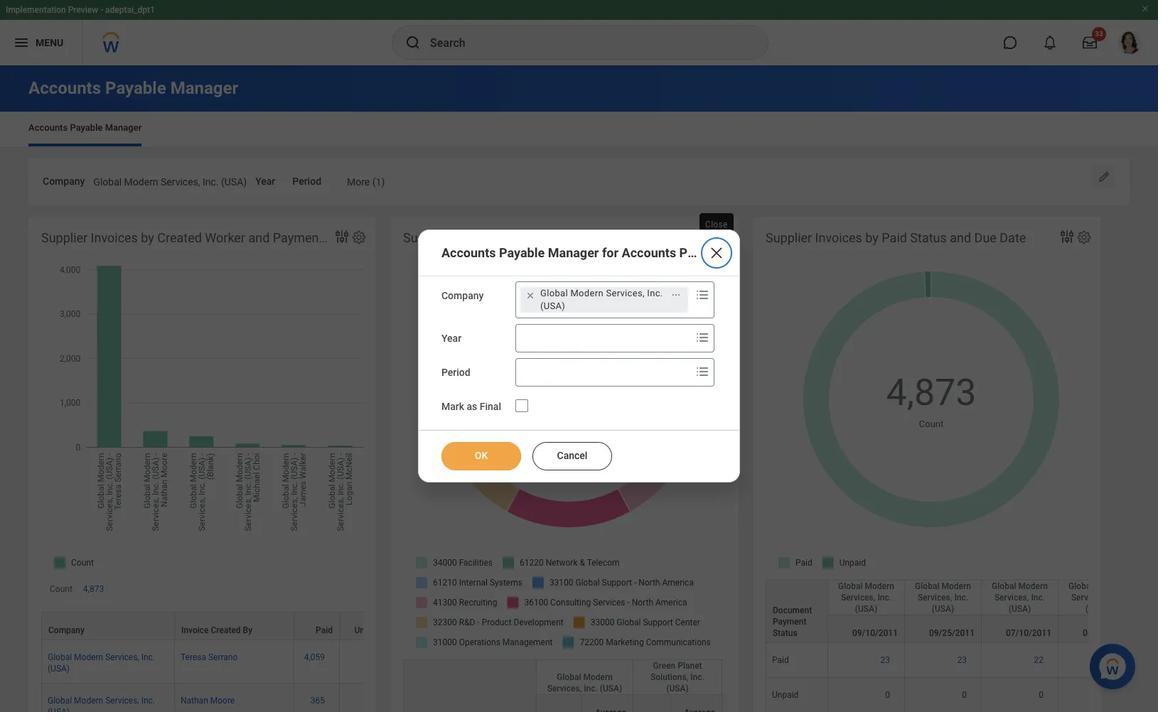 Task type: vqa. For each thing, say whether or not it's contained in the screenshot.
Cost at top left
yes



Task type: locate. For each thing, give the bounding box(es) containing it.
08/25/2011 image for 22
[[1064, 655, 1129, 666]]

payable
[[105, 78, 166, 98], [70, 122, 103, 133], [499, 245, 545, 260], [679, 245, 725, 260]]

and left due
[[950, 230, 971, 245]]

unpaid down paid element
[[772, 690, 799, 700]]

status left a
[[326, 230, 363, 245]]

2 horizontal spatial paid
[[882, 230, 907, 245]]

inc. inside option
[[647, 288, 663, 298]]

average
[[509, 419, 542, 430]]

0 horizontal spatial 4,873 button
[[83, 584, 106, 595]]

1 horizontal spatial 4,873
[[886, 371, 976, 414]]

0 down 09/25/2011
[[962, 690, 967, 700]]

by for supplier invoices by created worker and payment status for a particular company
[[141, 230, 154, 245]]

23 down 09/10/2011 at the right
[[880, 655, 890, 665]]

0 horizontal spatial by
[[141, 230, 154, 245]]

extended
[[555, 419, 593, 430]]

1 horizontal spatial unpaid
[[772, 690, 799, 700]]

0 horizontal spatial and
[[248, 230, 270, 245]]

0 horizontal spatial status
[[326, 230, 363, 245]]

mark
[[441, 401, 464, 412]]

23 down 09/25/2011
[[957, 655, 967, 665]]

unpaid image right 365 button
[[345, 695, 382, 707]]

1 vertical spatial created
[[211, 626, 241, 636]]

2 23 from the left
[[957, 655, 967, 665]]

1 vertical spatial unpaid image
[[345, 695, 382, 707]]

mark as final
[[441, 401, 501, 412]]

adeptai_dpt1
[[105, 5, 155, 15]]

on
[[641, 230, 655, 245]]

4,873 for 4,873
[[83, 584, 104, 594]]

of right "average"
[[545, 419, 553, 430]]

1 vertical spatial 4,873 button
[[83, 584, 106, 595]]

nathan
[[181, 696, 208, 706]]

0 for 2nd 0 button from the right
[[962, 690, 967, 700]]

1 horizontal spatial 4,873 button
[[886, 368, 979, 418]]

status down document
[[773, 628, 797, 638]]

22 button
[[1034, 655, 1046, 666]]

08/25/2011 button
[[1059, 615, 1135, 643]]

for inside dialog
[[602, 245, 619, 260]]

365
[[311, 696, 325, 706]]

2 invoices from the left
[[815, 230, 862, 245]]

services,
[[161, 176, 200, 188], [606, 288, 645, 298], [841, 593, 875, 603], [918, 593, 952, 603], [994, 593, 1029, 603], [1071, 593, 1106, 603], [105, 653, 139, 663], [547, 684, 582, 694], [105, 696, 139, 706]]

global modern services, inc. (usa) link
[[48, 650, 155, 674], [48, 693, 155, 712]]

(usa) inside option
[[540, 300, 565, 311]]

year up the mark
[[441, 332, 461, 344]]

2 0 button from the left
[[962, 689, 969, 701]]

green planet solutions, inc. (usa) button
[[633, 660, 722, 694]]

1 horizontal spatial supplier
[[403, 230, 449, 245]]

1 horizontal spatial by
[[530, 230, 543, 245]]

1 horizontal spatial 23
[[957, 655, 967, 665]]

(usa)
[[221, 176, 247, 188], [540, 300, 565, 311], [855, 604, 877, 614], [932, 604, 954, 614], [1009, 604, 1031, 614], [1085, 604, 1108, 614], [48, 664, 70, 674], [600, 684, 622, 694], [666, 684, 689, 694], [48, 707, 70, 712]]

0 button down '22' 'button'
[[1039, 689, 1046, 701]]

0 button down 09/10/2011 at the right
[[885, 689, 892, 701]]

0 button
[[885, 689, 892, 701], [962, 689, 969, 701], [1039, 689, 1046, 701]]

08/25/2011 image
[[1064, 655, 1129, 666], [1064, 689, 1129, 701]]

x small image
[[523, 288, 537, 303]]

0 vertical spatial payment
[[273, 230, 323, 245]]

paid
[[882, 230, 907, 245], [316, 626, 333, 636], [772, 655, 789, 665]]

1 horizontal spatial 0 button
[[962, 689, 969, 701]]

manager
[[170, 78, 238, 98], [105, 122, 142, 133], [548, 245, 599, 260], [728, 245, 779, 260]]

created inside popup button
[[211, 626, 241, 636]]

0 horizontal spatial supplier
[[41, 230, 88, 245]]

document payment status
[[773, 606, 812, 638]]

created
[[157, 230, 202, 245], [211, 626, 241, 636]]

07/10/2011
[[1006, 628, 1051, 638]]

global modern services, inc. (usa), press delete to clear value. option
[[520, 287, 688, 313]]

1 23 from the left
[[880, 655, 890, 665]]

0 horizontal spatial 23
[[880, 655, 890, 665]]

0 down '22' 'button'
[[1039, 690, 1044, 700]]

0 horizontal spatial of
[[545, 419, 553, 430]]

row containing paid
[[766, 643, 1158, 678]]

and
[[248, 230, 270, 245], [616, 230, 638, 245], [950, 230, 971, 245]]

2 horizontal spatial and
[[950, 230, 971, 245]]

2 prompts image from the top
[[694, 363, 711, 380]]

created left worker
[[157, 230, 202, 245]]

1 horizontal spatial and
[[616, 230, 638, 245]]

accounts payable manager for accounts payable manager
[[441, 245, 779, 260]]

0 button down 09/25/2011
[[962, 689, 969, 701]]

0 horizontal spatial invoices
[[91, 230, 138, 245]]

2 by from the left
[[530, 230, 543, 245]]

inc. inside text box
[[203, 176, 219, 188]]

1 prompts image from the top
[[694, 329, 711, 346]]

0 horizontal spatial unpaid
[[354, 626, 381, 636]]

0 horizontal spatial 23 button
[[880, 655, 892, 666]]

0 horizontal spatial payment
[[273, 230, 323, 245]]

3 and from the left
[[950, 230, 971, 245]]

global modern services, inc. (usa)
[[93, 176, 247, 188], [540, 288, 663, 311], [838, 581, 894, 614], [915, 581, 971, 614], [992, 581, 1048, 614], [1069, 581, 1125, 614], [48, 653, 155, 674], [547, 672, 622, 694], [48, 696, 155, 712]]

0 horizontal spatial created
[[157, 230, 202, 245]]

1 and from the left
[[248, 230, 270, 245]]

More (1) text field
[[347, 168, 385, 192]]

as
[[467, 401, 477, 412]]

0 vertical spatial 08/25/2011 image
[[1064, 655, 1129, 666]]

3 0 from the left
[[1039, 690, 1044, 700]]

unpaid inside supplier invoices by paid status and due date element
[[772, 690, 799, 700]]

3 supplier from the left
[[766, 230, 812, 245]]

1 horizontal spatial invoices
[[815, 230, 862, 245]]

accounts
[[28, 78, 101, 98], [28, 122, 68, 133], [441, 245, 496, 260], [622, 245, 676, 260]]

supplier invoices by paid status and due date element
[[753, 217, 1158, 712]]

global modern services, inc. (usa) inside option
[[540, 288, 663, 311]]

supplier invoices by paid status and due date
[[766, 230, 1026, 245]]

23 button down 09/10/2011 at the right
[[880, 655, 892, 666]]

modern inside popup button
[[583, 672, 613, 682]]

due
[[974, 230, 997, 245]]

1 horizontal spatial year
[[441, 332, 461, 344]]

row containing company
[[41, 612, 434, 640]]

of inside 12,887 average of extended amount
[[545, 419, 553, 430]]

accounts payable manager
[[28, 78, 238, 98], [28, 122, 142, 133]]

0 vertical spatial prompts image
[[694, 329, 711, 346]]

row
[[766, 580, 1158, 643], [41, 612, 434, 640], [766, 615, 1158, 643], [41, 640, 434, 684], [766, 643, 1158, 678], [403, 660, 1096, 712], [766, 678, 1158, 712], [41, 684, 434, 712], [403, 694, 1096, 712]]

1 global modern services, inc. (usa) link from the top
[[48, 650, 155, 674]]

(1)
[[372, 176, 385, 188]]

0 horizontal spatial paid
[[316, 626, 333, 636]]

of down close
[[698, 230, 710, 245]]

global modern services, inc. (usa) link for nathan moore
[[48, 693, 155, 712]]

1 0 button from the left
[[885, 689, 892, 701]]

payment inside document payment status
[[773, 617, 806, 627]]

1 by from the left
[[141, 230, 154, 245]]

(usa) inside text box
[[221, 176, 247, 188]]

1 horizontal spatial created
[[211, 626, 241, 636]]

supplier for 12,887
[[403, 230, 449, 245]]

4,873 inside button
[[83, 584, 104, 594]]

lines
[[496, 230, 527, 245]]

global modern services, inc. (usa) button
[[828, 581, 904, 615], [905, 581, 981, 615], [982, 581, 1058, 615], [1059, 581, 1135, 615], [537, 660, 633, 694]]

for
[[366, 230, 382, 245], [602, 245, 619, 260]]

modern inside text box
[[124, 176, 158, 188]]

1 horizontal spatial count
[[919, 419, 944, 430]]

0 horizontal spatial invoice
[[181, 626, 209, 636]]

1 08/25/2011 image from the top
[[1064, 655, 1129, 666]]

Year field
[[516, 325, 691, 351]]

payment
[[273, 230, 323, 245], [773, 617, 806, 627]]

modern
[[124, 176, 158, 188], [570, 288, 603, 298], [865, 581, 894, 591], [942, 581, 971, 591], [1018, 581, 1048, 591], [1095, 581, 1125, 591], [74, 653, 103, 663], [583, 672, 613, 682], [74, 696, 103, 706]]

4,059 button
[[304, 652, 327, 663]]

0 vertical spatial count
[[919, 419, 944, 430]]

prompts image
[[694, 329, 711, 346], [694, 363, 711, 380]]

1 vertical spatial global modern services, inc. (usa) link
[[48, 693, 155, 712]]

count inside supplier invoices by created worker and payment status for a particular company element
[[50, 584, 72, 594]]

and left on
[[616, 230, 638, 245]]

unpaid image down unpaid popup button
[[345, 652, 382, 663]]

invoice up the teresa
[[181, 626, 209, 636]]

1 vertical spatial 08/25/2011 image
[[1064, 689, 1129, 701]]

1 vertical spatial count
[[50, 584, 72, 594]]

1 horizontal spatial 23 button
[[957, 655, 969, 666]]

12,887
[[513, 371, 624, 414]]

invoices for created
[[91, 230, 138, 245]]

0 vertical spatial accounts payable manager
[[28, 78, 238, 98]]

0 vertical spatial 4,873 button
[[886, 368, 979, 418]]

services, inside global modern services, inc. (usa) popup button
[[547, 684, 582, 694]]

global modern services, inc. (usa) inside supplier invoice lines by cost center and on behalf of line company element
[[547, 672, 622, 694]]

and right worker
[[248, 230, 270, 245]]

count
[[919, 419, 944, 430], [50, 584, 72, 594]]

1 horizontal spatial status
[[773, 628, 797, 638]]

status left due
[[910, 230, 947, 245]]

for left a
[[366, 230, 382, 245]]

supplier
[[41, 230, 88, 245], [403, 230, 449, 245], [766, 230, 812, 245]]

0 vertical spatial global modern services, inc. (usa) link
[[48, 650, 155, 674]]

0 horizontal spatial 0
[[885, 690, 890, 700]]

23
[[880, 655, 890, 665], [957, 655, 967, 665]]

invoices for paid
[[815, 230, 862, 245]]

4,873 for 4,873 count
[[886, 371, 976, 414]]

2 horizontal spatial supplier
[[766, 230, 812, 245]]

0 horizontal spatial period
[[292, 176, 321, 187]]

invoice
[[453, 230, 493, 245], [181, 626, 209, 636]]

2 accounts payable manager from the top
[[28, 122, 142, 133]]

related actions image
[[671, 290, 681, 300]]

by
[[141, 230, 154, 245], [530, 230, 543, 245], [865, 230, 879, 245]]

23 button down 09/25/2011
[[957, 655, 969, 666]]

0 vertical spatial period
[[292, 176, 321, 187]]

inc.
[[203, 176, 219, 188], [647, 288, 663, 298], [878, 593, 892, 603], [954, 593, 968, 603], [1031, 593, 1045, 603], [1108, 593, 1122, 603], [141, 653, 155, 663], [690, 672, 704, 682], [584, 684, 598, 694], [141, 696, 155, 706]]

1 vertical spatial prompts image
[[694, 363, 711, 380]]

created left by at left bottom
[[211, 626, 241, 636]]

23 button
[[880, 655, 892, 666], [957, 655, 969, 666]]

1 horizontal spatial of
[[698, 230, 710, 245]]

1 vertical spatial period
[[441, 367, 470, 378]]

unpaid image for 365
[[345, 695, 382, 707]]

period up the mark
[[441, 367, 470, 378]]

1 horizontal spatial payment
[[773, 617, 806, 627]]

period left more on the top left
[[292, 176, 321, 187]]

0 vertical spatial unpaid image
[[345, 652, 382, 663]]

3 by from the left
[[865, 230, 879, 245]]

1 accounts payable manager from the top
[[28, 78, 238, 98]]

2 and from the left
[[616, 230, 638, 245]]

1 supplier from the left
[[41, 230, 88, 245]]

accounts payable manager for accounts payable manager dialog
[[418, 229, 779, 483]]

1 horizontal spatial invoice
[[453, 230, 493, 245]]

4,873 inside supplier invoices by paid status and due date element
[[886, 371, 976, 414]]

unpaid image
[[345, 652, 382, 663], [345, 695, 382, 707]]

by
[[243, 626, 252, 636]]

1 horizontal spatial paid
[[772, 655, 789, 665]]

prompts image for year
[[694, 329, 711, 346]]

2 unpaid image from the top
[[345, 695, 382, 707]]

1 vertical spatial year
[[441, 332, 461, 344]]

1 horizontal spatial period
[[441, 367, 470, 378]]

4,873
[[886, 371, 976, 414], [83, 584, 104, 594]]

1 vertical spatial payment
[[773, 617, 806, 627]]

status
[[326, 230, 363, 245], [910, 230, 947, 245], [773, 628, 797, 638]]

1 vertical spatial paid
[[316, 626, 333, 636]]

invoice left lines
[[453, 230, 493, 245]]

1 invoices from the left
[[91, 230, 138, 245]]

supplier for 4,873
[[766, 230, 812, 245]]

implementation
[[6, 5, 66, 15]]

invoices
[[91, 230, 138, 245], [815, 230, 862, 245]]

teresa serrano link
[[181, 650, 238, 663]]

1 vertical spatial 4,873
[[83, 584, 104, 594]]

0 vertical spatial unpaid
[[354, 626, 381, 636]]

08/25/2011 image for 0
[[1064, 689, 1129, 701]]

1 vertical spatial unpaid
[[772, 690, 799, 700]]

supplier invoice lines by cost center and on behalf of line company
[[403, 230, 794, 245]]

1 vertical spatial of
[[545, 419, 553, 430]]

0 horizontal spatial for
[[366, 230, 382, 245]]

supplier invoice lines by cost center and on behalf of line company element
[[390, 217, 1096, 712]]

1 horizontal spatial 0
[[962, 690, 967, 700]]

for left on
[[602, 245, 619, 260]]

cost
[[546, 230, 573, 245]]

1 unpaid image from the top
[[345, 652, 382, 663]]

company
[[43, 176, 85, 187], [453, 230, 508, 245], [740, 230, 794, 245], [441, 290, 484, 301], [48, 626, 85, 636]]

year up supplier invoices by created worker and payment status for a particular company
[[255, 176, 275, 187]]

0 down 09/10/2011 at the right
[[885, 690, 890, 700]]

0 horizontal spatial 4,873
[[83, 584, 104, 594]]

0 horizontal spatial 0 button
[[885, 689, 892, 701]]

1 horizontal spatial for
[[602, 245, 619, 260]]

1 vertical spatial accounts payable manager
[[28, 122, 142, 133]]

0 horizontal spatial year
[[255, 176, 275, 187]]

by for supplier invoices by paid status and due date
[[865, 230, 879, 245]]

nathan moore link
[[181, 693, 235, 706]]

2 horizontal spatial 0
[[1039, 690, 1044, 700]]

supplier invoices by created worker and payment status for a particular company
[[41, 230, 508, 245]]

year
[[255, 176, 275, 187], [441, 332, 461, 344]]

nathan moore
[[181, 696, 235, 706]]

4,873 button inside supplier invoices by paid status and due date element
[[886, 368, 979, 418]]

Period field
[[516, 359, 691, 385]]

2 supplier from the left
[[403, 230, 449, 245]]

4,873 button
[[886, 368, 979, 418], [83, 584, 106, 595]]

behalf
[[658, 230, 695, 245]]

global
[[93, 176, 122, 188], [540, 288, 568, 298], [838, 581, 863, 591], [915, 581, 939, 591], [992, 581, 1016, 591], [1069, 581, 1093, 591], [48, 653, 72, 663], [557, 672, 581, 682], [48, 696, 72, 706]]

and for supplier invoices by paid status and due date
[[950, 230, 971, 245]]

2 horizontal spatial 0 button
[[1039, 689, 1046, 701]]

green
[[653, 661, 676, 671]]

of
[[698, 230, 710, 245], [545, 419, 553, 430]]

global modern services, inc. (usa) button inside supplier invoice lines by cost center and on behalf of line company element
[[537, 660, 633, 694]]

unpaid
[[354, 626, 381, 636], [772, 690, 799, 700]]

notifications large image
[[1043, 36, 1057, 50]]

global inside supplier invoice lines by cost center and on behalf of line company element
[[557, 672, 581, 682]]

ok
[[475, 450, 488, 462]]

0 vertical spatial year
[[255, 176, 275, 187]]

main content
[[0, 65, 1158, 712]]

solutions,
[[651, 672, 688, 682]]

profile logan mcneil element
[[1110, 27, 1150, 58]]

x image
[[708, 244, 725, 261]]

0 horizontal spatial count
[[50, 584, 72, 594]]

unpaid right paid "popup button"
[[354, 626, 381, 636]]

1 vertical spatial invoice
[[181, 626, 209, 636]]

2 0 from the left
[[962, 690, 967, 700]]

2 horizontal spatial by
[[865, 230, 879, 245]]

services, inside global modern services, inc. (usa) text box
[[161, 176, 200, 188]]

2 global modern services, inc. (usa) link from the top
[[48, 693, 155, 712]]

1 0 from the left
[[885, 690, 890, 700]]

2 08/25/2011 image from the top
[[1064, 689, 1129, 701]]

0
[[885, 690, 890, 700], [962, 690, 967, 700], [1039, 690, 1044, 700]]

0 vertical spatial 4,873
[[886, 371, 976, 414]]



Task type: describe. For each thing, give the bounding box(es) containing it.
global inside global modern services, inc. (usa) text box
[[93, 176, 122, 188]]

particular
[[395, 230, 450, 245]]

moore
[[210, 696, 235, 706]]

company inside accounts payable manager for accounts payable manager dialog
[[441, 290, 484, 301]]

12,887 average of extended amount
[[509, 371, 628, 430]]

0 for 3rd 0 button
[[1039, 690, 1044, 700]]

preview
[[68, 5, 98, 15]]

main content containing 12,887
[[0, 65, 1158, 712]]

invoice created by button
[[175, 613, 294, 640]]

count inside 4,873 count
[[919, 419, 944, 430]]

modern inside option
[[570, 288, 603, 298]]

row containing 09/10/2011
[[766, 615, 1158, 643]]

center
[[576, 230, 613, 245]]

cancel button
[[532, 442, 612, 471]]

line
[[713, 230, 737, 245]]

ok button
[[441, 442, 521, 471]]

edit image
[[1097, 170, 1111, 184]]

document
[[773, 606, 812, 615]]

cancel
[[557, 450, 587, 462]]

2 23 button from the left
[[957, 655, 969, 666]]

more
[[347, 176, 370, 188]]

09/25/2011 button
[[905, 615, 981, 643]]

inbox large image
[[1083, 36, 1097, 50]]

08/25/2011
[[1083, 628, 1128, 638]]

global modern services, inc. (usa) link for teresa serrano
[[48, 650, 155, 674]]

row containing unpaid
[[766, 678, 1158, 712]]

a
[[385, 230, 392, 245]]

planet
[[678, 661, 702, 671]]

date
[[1000, 230, 1026, 245]]

more (1)
[[347, 176, 385, 188]]

implementation preview -   adeptai_dpt1 banner
[[0, 0, 1158, 65]]

paid inside "popup button"
[[316, 626, 333, 636]]

22
[[1034, 655, 1044, 665]]

-
[[100, 5, 103, 15]]

0 for 1st 0 button from the left
[[885, 690, 890, 700]]

teresa
[[181, 653, 206, 663]]

12,887 button
[[513, 368, 626, 418]]

company inside company popup button
[[48, 626, 85, 636]]

2 horizontal spatial status
[[910, 230, 947, 245]]

4,873 count
[[886, 371, 976, 430]]

prompts image
[[694, 286, 711, 303]]

1 23 button from the left
[[880, 655, 892, 666]]

implementation preview -   adeptai_dpt1
[[6, 5, 155, 15]]

amount
[[596, 419, 628, 430]]

and for supplier invoices by created worker and payment status for a particular company
[[248, 230, 270, 245]]

0 vertical spatial created
[[157, 230, 202, 245]]

0 vertical spatial paid
[[882, 230, 907, 245]]

paid button
[[294, 613, 339, 640]]

status inside document payment status
[[773, 628, 797, 638]]

09/10/2011 button
[[828, 615, 904, 643]]

inc. inside green planet solutions, inc. (usa)
[[690, 672, 704, 682]]

unpaid element
[[772, 687, 799, 700]]

prompts image for period
[[694, 363, 711, 380]]

(usa) inside green planet solutions, inc. (usa)
[[666, 684, 689, 694]]

unpaid image for 4,059
[[345, 652, 382, 663]]

paid element
[[772, 652, 789, 665]]

23 for second the "23" button from the left
[[957, 655, 967, 665]]

year inside accounts payable manager for accounts payable manager dialog
[[441, 332, 461, 344]]

invoice created by
[[181, 626, 252, 636]]

09/10/2011
[[852, 628, 898, 638]]

invoice inside popup button
[[181, 626, 209, 636]]

teresa serrano
[[181, 653, 238, 663]]

global inside global modern services, inc. (usa) element
[[540, 288, 568, 298]]

unpaid button
[[340, 613, 387, 640]]

period inside accounts payable manager for accounts payable manager dialog
[[441, 367, 470, 378]]

0 vertical spatial invoice
[[453, 230, 493, 245]]

search image
[[404, 34, 422, 51]]

close tooltip
[[697, 210, 736, 239]]

close environment banner image
[[1141, 4, 1150, 13]]

09/25/2011
[[929, 628, 975, 638]]

document payment status button
[[766, 581, 827, 643]]

4,059
[[304, 653, 325, 663]]

2 vertical spatial paid
[[772, 655, 789, 665]]

07/10/2011 button
[[982, 615, 1058, 643]]

company button
[[42, 613, 174, 640]]

company inside supplier invoice lines by cost center and on behalf of line company element
[[740, 230, 794, 245]]

services, inside global modern services, inc. (usa) element
[[606, 288, 645, 298]]

row containing green planet solutions, inc. (usa)
[[403, 660, 1096, 712]]

close
[[705, 220, 728, 230]]

unpaid inside unpaid popup button
[[354, 626, 381, 636]]

365 button
[[311, 695, 327, 707]]

worker
[[205, 230, 245, 245]]

serrano
[[208, 653, 238, 663]]

green planet solutions, inc. (usa)
[[651, 661, 704, 694]]

23 for first the "23" button from left
[[880, 655, 890, 665]]

supplier invoices by created worker and payment status for a particular company element
[[28, 217, 508, 712]]

global modern services, inc. (usa) element
[[540, 287, 663, 313]]

3 0 button from the left
[[1039, 689, 1046, 701]]

Global Modern Services, Inc. (USA) text field
[[93, 168, 247, 192]]

company element
[[93, 167, 247, 193]]

final
[[480, 401, 501, 412]]

0 vertical spatial of
[[698, 230, 710, 245]]



